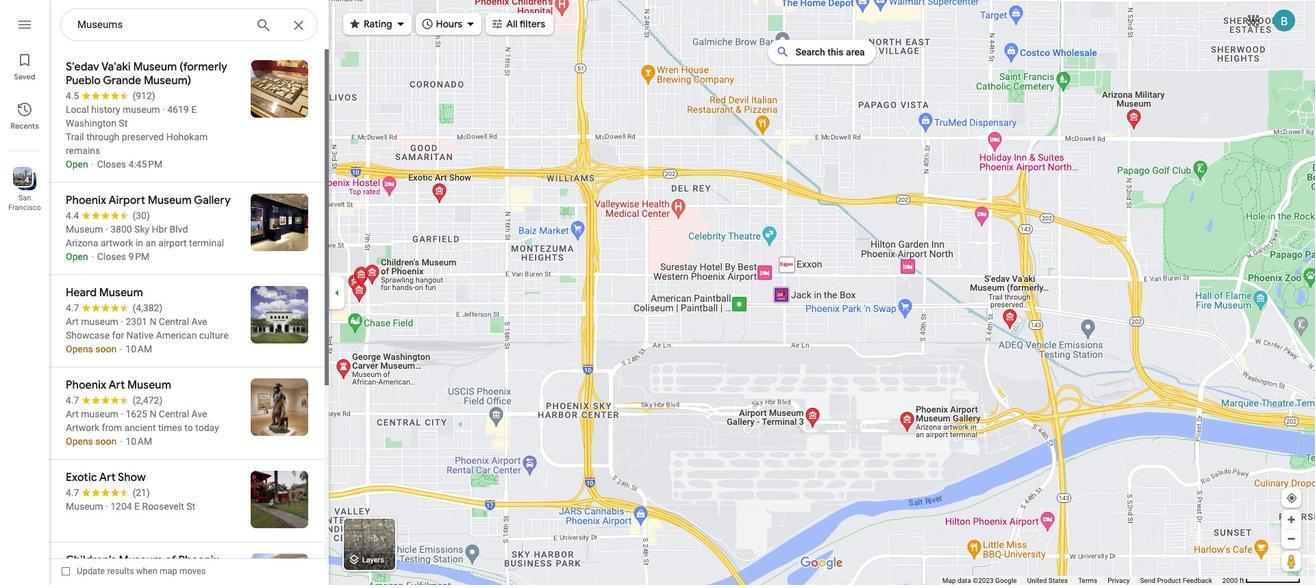 Task type: vqa. For each thing, say whether or not it's contained in the screenshot.
the Museums field at the top of page
yes



Task type: describe. For each thing, give the bounding box(es) containing it.
saved button
[[0, 47, 49, 85]]

all
[[506, 18, 518, 30]]

hours button
[[416, 9, 482, 39]]

Museums field
[[60, 8, 318, 42]]

show street view coverage image
[[1282, 551, 1302, 572]]

area
[[846, 47, 865, 58]]

privacy button
[[1108, 577, 1130, 586]]

update results when map moves
[[77, 567, 206, 577]]

san
[[18, 194, 31, 203]]

rating button
[[343, 9, 411, 39]]

none search field inside "google maps" element
[[60, 8, 318, 42]]

list containing saved
[[0, 0, 49, 586]]

collapse side panel image
[[329, 285, 345, 300]]

search this area
[[796, 47, 865, 58]]

none field inside museums field
[[77, 16, 245, 33]]

footer inside "google maps" element
[[942, 577, 1223, 586]]

2000
[[1223, 577, 1238, 585]]

product
[[1157, 577, 1181, 585]]

google
[[995, 577, 1017, 585]]

recents button
[[0, 96, 49, 134]]

search this area button
[[768, 40, 876, 64]]

search
[[796, 47, 825, 58]]

update
[[77, 567, 105, 577]]

terms
[[1078, 577, 1098, 585]]

when
[[136, 567, 157, 577]]

layers
[[362, 556, 384, 565]]



Task type: locate. For each thing, give the bounding box(es) containing it.
privacy
[[1108, 577, 1130, 585]]

map
[[160, 567, 177, 577]]

map data ©2023 google
[[942, 577, 1017, 585]]

terms button
[[1078, 577, 1098, 586]]

send product feedback button
[[1140, 577, 1212, 586]]

©2023
[[973, 577, 994, 585]]

footer
[[942, 577, 1223, 586]]

all filters
[[506, 18, 545, 30]]

recents
[[11, 121, 39, 131]]

results
[[107, 567, 134, 577]]

moves
[[179, 567, 206, 577]]

ft
[[1240, 577, 1244, 585]]

4 places element
[[15, 174, 29, 186]]

zoom in image
[[1286, 515, 1297, 525]]

map
[[942, 577, 956, 585]]

None search field
[[60, 8, 318, 42]]

footer containing map data ©2023 google
[[942, 577, 1223, 586]]

united
[[1027, 577, 1047, 585]]

francisco
[[8, 203, 41, 212]]

2000 ft button
[[1223, 577, 1301, 585]]

united states
[[1027, 577, 1068, 585]]

google maps element
[[0, 0, 1315, 586]]

united states button
[[1027, 577, 1068, 586]]

all filters button
[[486, 9, 554, 39]]

menu image
[[16, 16, 33, 33]]

zoom out image
[[1286, 534, 1297, 545]]

states
[[1049, 577, 1068, 585]]

filters
[[520, 18, 545, 30]]

saved
[[14, 72, 35, 82]]

hours
[[436, 18, 463, 30]]

google account: brad klo  
(klobrad84@gmail.com) image
[[1273, 9, 1295, 31]]

san francisco
[[8, 194, 41, 212]]

rating
[[364, 18, 392, 30]]

send
[[1140, 577, 1156, 585]]

2000 ft
[[1223, 577, 1244, 585]]

feedback
[[1183, 577, 1212, 585]]

None field
[[77, 16, 245, 33]]

4
[[24, 175, 29, 185]]

this
[[828, 47, 844, 58]]

data
[[958, 577, 971, 585]]

show your location image
[[1286, 493, 1298, 505]]

send product feedback
[[1140, 577, 1212, 585]]

list
[[0, 0, 49, 586]]

results for museums feed
[[49, 49, 329, 586]]

Update results when map moves checkbox
[[62, 563, 206, 580]]



